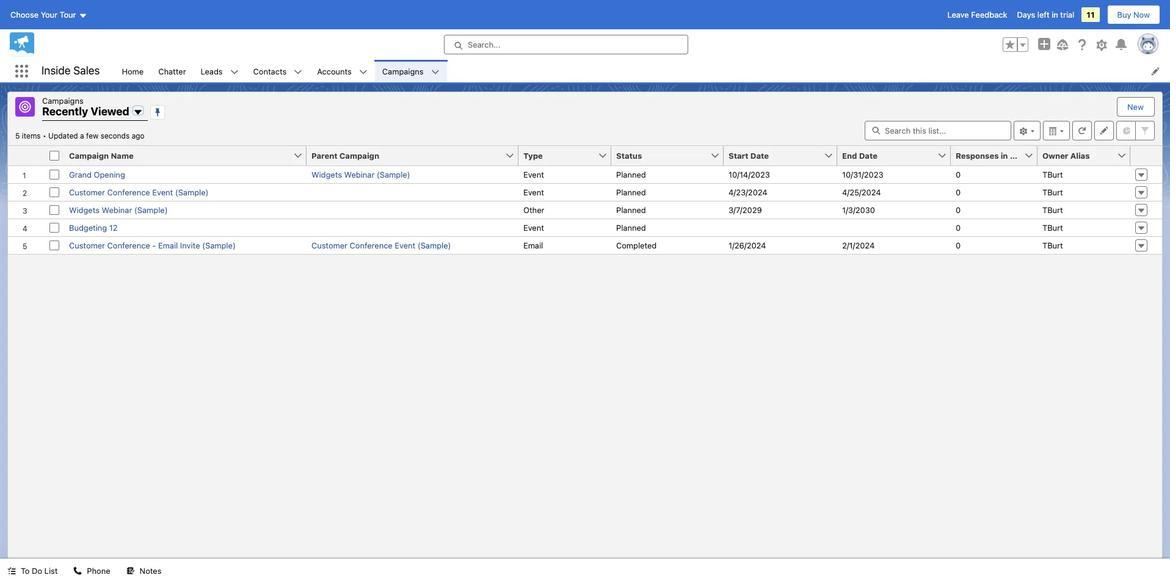 Task type: vqa. For each thing, say whether or not it's contained in the screenshot.
the '2 views' to the top
no



Task type: locate. For each thing, give the bounding box(es) containing it.
choose
[[10, 10, 39, 20]]

text default image inside to do list button
[[7, 567, 16, 576]]

3/7/2029
[[729, 205, 762, 215]]

2/1/2024
[[842, 240, 875, 250]]

leads list item
[[193, 60, 246, 82]]

widgets webinar (sample) up 12
[[69, 205, 168, 215]]

text default image right accounts
[[359, 68, 368, 76]]

3 0 from the top
[[956, 205, 961, 215]]

date right the start
[[751, 151, 769, 160]]

1 vertical spatial webinar
[[102, 205, 132, 215]]

widgets webinar (sample) down parent campaign
[[312, 170, 410, 179]]

0 horizontal spatial widgets webinar (sample)
[[69, 205, 168, 215]]

text default image inside accounts "list item"
[[359, 68, 368, 76]]

4 0 from the top
[[956, 223, 961, 232]]

list
[[44, 566, 58, 576]]

home link
[[115, 60, 151, 82]]

tburt
[[1043, 170, 1064, 179], [1043, 187, 1064, 197], [1043, 205, 1064, 215], [1043, 223, 1064, 232], [1043, 240, 1064, 250]]

0 vertical spatial campaigns
[[382, 66, 424, 76]]

1 vertical spatial customer conference event (sample)
[[312, 240, 451, 250]]

planned
[[616, 170, 646, 179], [616, 187, 646, 197], [616, 205, 646, 215], [616, 223, 646, 232]]

widgets webinar (sample)
[[312, 170, 410, 179], [69, 205, 168, 215]]

1 horizontal spatial text default image
[[294, 68, 303, 76]]

1 horizontal spatial widgets webinar (sample)
[[312, 170, 410, 179]]

1 email from the left
[[158, 240, 178, 250]]

type
[[524, 151, 543, 160]]

item number image
[[8, 146, 45, 165]]

status
[[616, 151, 642, 160]]

end date button
[[838, 146, 938, 165]]

1 horizontal spatial customer conference event (sample)
[[312, 240, 451, 250]]

1 vertical spatial widgets
[[69, 205, 100, 215]]

chatter link
[[151, 60, 193, 82]]

text default image
[[294, 68, 303, 76], [359, 68, 368, 76], [126, 567, 135, 576]]

leave feedback
[[948, 10, 1008, 20]]

customer conference event (sample)
[[69, 187, 209, 197], [312, 240, 451, 250]]

0 for 2/1/2024
[[956, 240, 961, 250]]

status element
[[612, 146, 731, 166]]

leads
[[201, 66, 223, 76]]

webinar for widgets webinar (sample) link to the right
[[344, 170, 375, 179]]

phone button
[[66, 559, 118, 583]]

seconds
[[101, 131, 130, 140]]

campaigns right accounts "list item"
[[382, 66, 424, 76]]

1/3/2030
[[842, 205, 875, 215]]

2 campaign from the left
[[340, 151, 379, 160]]

2 tburt from the top
[[1043, 187, 1064, 197]]

widgets down parent
[[312, 170, 342, 179]]

1 planned from the top
[[616, 170, 646, 179]]

0 horizontal spatial date
[[751, 151, 769, 160]]

a
[[80, 131, 84, 140]]

4 planned from the top
[[616, 223, 646, 232]]

1 horizontal spatial widgets
[[312, 170, 342, 179]]

(sample)
[[377, 170, 410, 179], [175, 187, 209, 197], [134, 205, 168, 215], [202, 240, 236, 250], [418, 240, 451, 250]]

5 items • updated a few seconds ago
[[15, 131, 145, 140]]

widgets for the bottommost widgets webinar (sample) link
[[69, 205, 100, 215]]

planned for grand opening
[[616, 170, 646, 179]]

conference for email
[[107, 240, 150, 250]]

tour
[[60, 10, 76, 20]]

campaign name element
[[64, 146, 314, 166]]

0 vertical spatial customer conference event (sample) link
[[69, 187, 209, 197]]

action image
[[1131, 146, 1163, 165]]

2 horizontal spatial text default image
[[359, 68, 368, 76]]

cell
[[45, 146, 64, 166], [307, 183, 519, 201], [307, 201, 519, 218], [307, 218, 519, 236], [724, 218, 838, 236], [838, 218, 951, 236]]

budgeting 12
[[69, 223, 118, 232]]

ago
[[132, 131, 145, 140]]

buy
[[1118, 10, 1132, 20]]

0 vertical spatial webinar
[[344, 170, 375, 179]]

2 horizontal spatial campaign
[[1010, 151, 1050, 160]]

budgeting
[[69, 223, 107, 232]]

0 horizontal spatial customer conference event (sample)
[[69, 187, 209, 197]]

widgets webinar (sample) link down parent campaign
[[312, 170, 410, 179]]

text default image for contacts
[[294, 68, 303, 76]]

webinar up 12
[[102, 205, 132, 215]]

event
[[524, 170, 544, 179], [152, 187, 173, 197], [524, 187, 544, 197], [524, 223, 544, 232], [395, 240, 416, 250]]

widgets webinar (sample) link up 12
[[69, 205, 168, 215]]

1 vertical spatial widgets webinar (sample)
[[69, 205, 168, 215]]

webinar down parent campaign
[[344, 170, 375, 179]]

notes
[[140, 566, 162, 576]]

1 horizontal spatial campaigns
[[382, 66, 424, 76]]

owner alias
[[1043, 151, 1090, 160]]

grand
[[69, 170, 92, 179]]

parent
[[312, 151, 338, 160]]

text default image inside contacts list item
[[294, 68, 303, 76]]

date inside button
[[751, 151, 769, 160]]

1 vertical spatial in
[[1001, 151, 1008, 160]]

0
[[956, 170, 961, 179], [956, 187, 961, 197], [956, 205, 961, 215], [956, 223, 961, 232], [956, 240, 961, 250]]

2 date from the left
[[859, 151, 878, 160]]

in inside button
[[1001, 151, 1008, 160]]

0 horizontal spatial campaigns
[[42, 96, 84, 106]]

list
[[115, 60, 1171, 82]]

tburt for 1/3/2030
[[1043, 205, 1064, 215]]

start
[[729, 151, 749, 160]]

grand opening
[[69, 170, 125, 179]]

customer conference event (sample) link
[[69, 187, 209, 197], [312, 240, 451, 250]]

action element
[[1131, 146, 1163, 166]]

inside sales
[[42, 64, 100, 77]]

1 date from the left
[[751, 151, 769, 160]]

widgets up the budgeting
[[69, 205, 100, 215]]

owner
[[1043, 151, 1069, 160]]

updated
[[48, 131, 78, 140]]

1 horizontal spatial in
[[1052, 10, 1059, 20]]

phone
[[87, 566, 110, 576]]

date right end
[[859, 151, 878, 160]]

text default image right contacts
[[294, 68, 303, 76]]

2 planned from the top
[[616, 187, 646, 197]]

0 horizontal spatial text default image
[[126, 567, 135, 576]]

left
[[1038, 10, 1050, 20]]

1 horizontal spatial email
[[524, 240, 543, 250]]

end
[[842, 151, 857, 160]]

campaign name button
[[64, 146, 293, 165]]

5 tburt from the top
[[1043, 240, 1064, 250]]

group
[[1003, 37, 1029, 52]]

parent campaign button
[[307, 146, 505, 165]]

in
[[1052, 10, 1059, 20], [1001, 151, 1008, 160]]

1 0 from the top
[[956, 170, 961, 179]]

0 for 4/25/2024
[[956, 187, 961, 197]]

customer conference - email invite (sample)
[[69, 240, 236, 250]]

customer for email
[[69, 240, 105, 250]]

0 vertical spatial widgets webinar (sample)
[[312, 170, 410, 179]]

email
[[158, 240, 178, 250], [524, 240, 543, 250]]

campaign
[[69, 151, 109, 160], [340, 151, 379, 160], [1010, 151, 1050, 160]]

1 horizontal spatial date
[[859, 151, 878, 160]]

2 0 from the top
[[956, 187, 961, 197]]

0 horizontal spatial campaign
[[69, 151, 109, 160]]

4/23/2024
[[729, 187, 768, 197]]

0 vertical spatial widgets
[[312, 170, 342, 179]]

Search Recently Viewed list view. search field
[[865, 121, 1012, 140]]

email down other
[[524, 240, 543, 250]]

buy now
[[1118, 10, 1150, 20]]

campaigns down inside
[[42, 96, 84, 106]]

in right responses
[[1001, 151, 1008, 160]]

email right -
[[158, 240, 178, 250]]

0 horizontal spatial email
[[158, 240, 178, 250]]

0 horizontal spatial widgets webinar (sample) link
[[69, 205, 168, 215]]

owner alias element
[[1038, 146, 1138, 166]]

widgets webinar (sample) link
[[312, 170, 410, 179], [69, 205, 168, 215]]

completed
[[616, 240, 657, 250]]

text default image for accounts
[[359, 68, 368, 76]]

opening
[[94, 170, 125, 179]]

recently viewed status
[[15, 131, 48, 140]]

0 horizontal spatial widgets
[[69, 205, 100, 215]]

1 horizontal spatial customer conference event (sample) link
[[312, 240, 451, 250]]

1 horizontal spatial webinar
[[344, 170, 375, 179]]

1/26/2024
[[729, 240, 766, 250]]

event for opening
[[524, 170, 544, 179]]

0 vertical spatial widgets webinar (sample) link
[[312, 170, 410, 179]]

recently viewed|campaigns|list view element
[[7, 92, 1163, 559]]

contacts link
[[246, 60, 294, 82]]

date inside button
[[859, 151, 878, 160]]

5 0 from the top
[[956, 240, 961, 250]]

1 horizontal spatial campaign
[[340, 151, 379, 160]]

campaigns
[[382, 66, 424, 76], [42, 96, 84, 106]]

0 for 1/3/2030
[[956, 205, 961, 215]]

text default image inside "phone" button
[[74, 567, 82, 576]]

0 horizontal spatial webinar
[[102, 205, 132, 215]]

None search field
[[865, 121, 1012, 140]]

3 tburt from the top
[[1043, 205, 1064, 215]]

end date element
[[838, 146, 959, 166]]

in right left
[[1052, 10, 1059, 20]]

home
[[122, 66, 144, 76]]

planned for budgeting 12
[[616, 223, 646, 232]]

now
[[1134, 10, 1150, 20]]

0 horizontal spatial in
[[1001, 151, 1008, 160]]

text default image left notes
[[126, 567, 135, 576]]

text default image
[[230, 68, 239, 76], [431, 68, 440, 76], [7, 567, 16, 576], [74, 567, 82, 576]]



Task type: describe. For each thing, give the bounding box(es) containing it.
inside
[[42, 64, 71, 77]]

1 tburt from the top
[[1043, 170, 1064, 179]]

search... button
[[444, 35, 689, 54]]

budgeting 12 link
[[69, 223, 118, 232]]

your
[[41, 10, 57, 20]]

contacts
[[253, 66, 287, 76]]

12
[[109, 223, 118, 232]]

other
[[524, 205, 545, 215]]

choose your tour button
[[10, 5, 88, 24]]

recently viewed grid
[[8, 146, 1163, 254]]

1 vertical spatial customer conference event (sample) link
[[312, 240, 451, 250]]

0 horizontal spatial customer conference event (sample) link
[[69, 187, 209, 197]]

0 vertical spatial customer conference event (sample)
[[69, 187, 209, 197]]

leave
[[948, 10, 969, 20]]

few
[[86, 131, 99, 140]]

text default image inside "leads" list item
[[230, 68, 239, 76]]

search...
[[468, 40, 501, 49]]

do
[[32, 566, 42, 576]]

parent campaign
[[312, 151, 379, 160]]

parent campaign element
[[307, 146, 526, 166]]

days left in trial
[[1017, 10, 1075, 20]]

3 planned from the top
[[616, 205, 646, 215]]

campaign name
[[69, 151, 134, 160]]

customer for event
[[69, 187, 105, 197]]

notes button
[[119, 559, 169, 583]]

webinar for the bottommost widgets webinar (sample) link
[[102, 205, 132, 215]]

new button
[[1118, 98, 1154, 116]]

name
[[111, 151, 134, 160]]

grand opening link
[[69, 170, 125, 179]]

3 campaign from the left
[[1010, 151, 1050, 160]]

accounts
[[317, 66, 352, 76]]

event for 12
[[524, 223, 544, 232]]

text default image inside notes 'button'
[[126, 567, 135, 576]]

•
[[43, 131, 46, 140]]

1 horizontal spatial widgets webinar (sample) link
[[312, 170, 410, 179]]

11
[[1087, 10, 1095, 20]]

0 vertical spatial in
[[1052, 10, 1059, 20]]

customer conference - email invite (sample) link
[[69, 240, 236, 250]]

conference for event
[[107, 187, 150, 197]]

responses
[[956, 151, 999, 160]]

trial
[[1061, 10, 1075, 20]]

responses in campaign
[[956, 151, 1050, 160]]

date for start date
[[751, 151, 769, 160]]

leave feedback link
[[948, 10, 1008, 20]]

none search field inside recently viewed|campaigns|list view element
[[865, 121, 1012, 140]]

responses in campaign element
[[951, 146, 1050, 166]]

list containing home
[[115, 60, 1171, 82]]

recently viewed
[[42, 105, 129, 118]]

campaign inside "button"
[[340, 151, 379, 160]]

campaigns inside list item
[[382, 66, 424, 76]]

widgets webinar (sample) for the bottommost widgets webinar (sample) link
[[69, 205, 168, 215]]

choose your tour
[[10, 10, 76, 20]]

5
[[15, 131, 20, 140]]

text default image inside campaigns list item
[[431, 68, 440, 76]]

status button
[[612, 146, 711, 165]]

feedback
[[972, 10, 1008, 20]]

date for end date
[[859, 151, 878, 160]]

widgets webinar (sample) for widgets webinar (sample) link to the right
[[312, 170, 410, 179]]

sales
[[73, 64, 100, 77]]

accounts link
[[310, 60, 359, 82]]

item number element
[[8, 146, 45, 166]]

contacts list item
[[246, 60, 310, 82]]

recently
[[42, 105, 88, 118]]

start date button
[[724, 146, 824, 165]]

planned for customer conference event (sample)
[[616, 187, 646, 197]]

campaigns list item
[[375, 60, 447, 82]]

owner alias button
[[1038, 146, 1117, 165]]

tburt for 2/1/2024
[[1043, 240, 1064, 250]]

to do list
[[21, 566, 58, 576]]

viewed
[[91, 105, 129, 118]]

chatter
[[158, 66, 186, 76]]

start date
[[729, 151, 769, 160]]

0 for 10/31/2023
[[956, 170, 961, 179]]

2 email from the left
[[524, 240, 543, 250]]

1 campaign from the left
[[69, 151, 109, 160]]

alias
[[1071, 151, 1090, 160]]

1 vertical spatial widgets webinar (sample) link
[[69, 205, 168, 215]]

new
[[1128, 102, 1144, 112]]

type element
[[519, 146, 619, 166]]

items
[[22, 131, 41, 140]]

end date
[[842, 151, 878, 160]]

buy now button
[[1107, 5, 1161, 24]]

to do list button
[[0, 559, 65, 583]]

campaigns link
[[375, 60, 431, 82]]

tburt for 4/25/2024
[[1043, 187, 1064, 197]]

widgets for widgets webinar (sample) link to the right
[[312, 170, 342, 179]]

4/25/2024
[[842, 187, 881, 197]]

event for conference
[[524, 187, 544, 197]]

4 tburt from the top
[[1043, 223, 1064, 232]]

to
[[21, 566, 30, 576]]

10/14/2023
[[729, 170, 770, 179]]

-
[[152, 240, 156, 250]]

accounts list item
[[310, 60, 375, 82]]

responses in campaign button
[[951, 146, 1050, 165]]

days
[[1017, 10, 1036, 20]]

leads link
[[193, 60, 230, 82]]

type button
[[519, 146, 598, 165]]

start date element
[[724, 146, 845, 166]]

1 vertical spatial campaigns
[[42, 96, 84, 106]]

10/31/2023
[[842, 170, 884, 179]]



